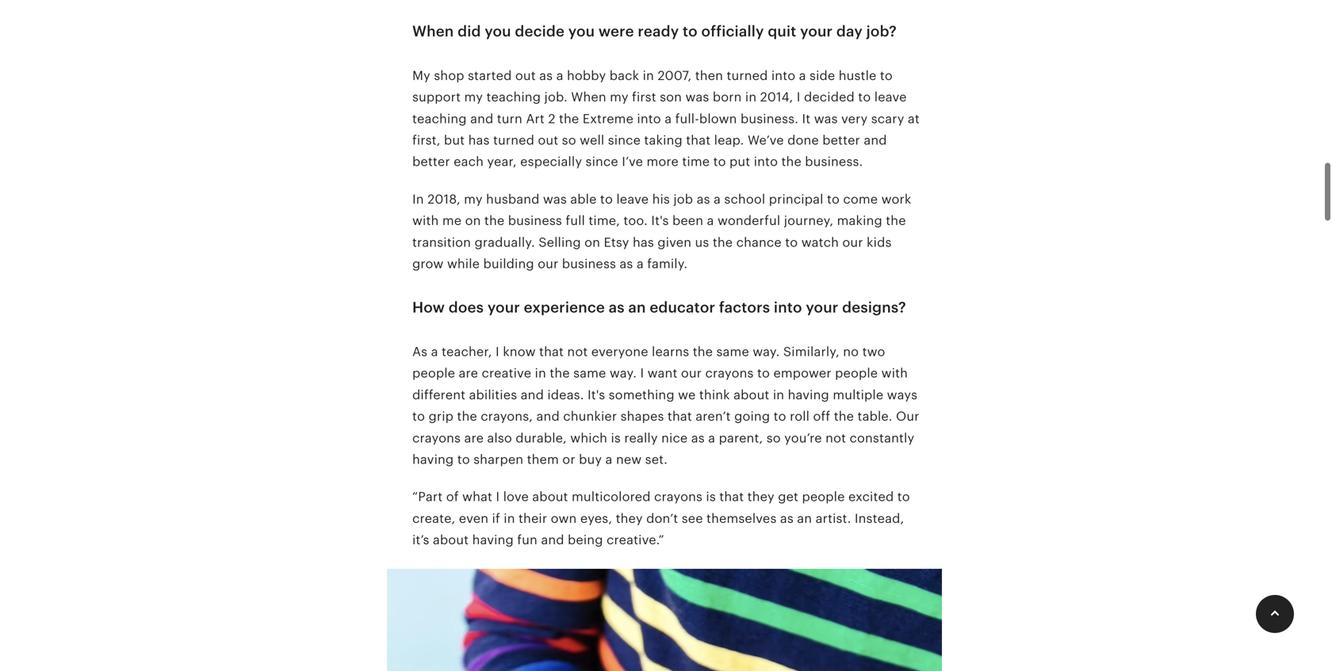 Task type: locate. For each thing, give the bounding box(es) containing it.
1 horizontal spatial so
[[767, 431, 781, 446]]

1 vertical spatial are
[[464, 431, 484, 446]]

0 vertical spatial so
[[562, 133, 576, 148]]

was left able
[[543, 192, 567, 207]]

0 vertical spatial about
[[734, 388, 770, 402]]

leave inside in 2018, my husband was able to leave his job as a school principal to come work with me on the business full time, too. it's been a wonderful journey, making the transition gradually. selling on etsy has given us the chance to watch our kids grow while building our business as a family.
[[617, 192, 649, 207]]

teaching up turn
[[487, 90, 541, 104]]

turned
[[727, 69, 768, 83], [493, 133, 534, 148]]

1 horizontal spatial teaching
[[487, 90, 541, 104]]

1 vertical spatial out
[[538, 133, 559, 148]]

with down in
[[412, 214, 439, 228]]

1 horizontal spatial crayons
[[654, 490, 703, 505]]

0 horizontal spatial way.
[[610, 367, 637, 381]]

to left empower
[[757, 367, 770, 381]]

0 horizontal spatial not
[[567, 345, 588, 359]]

1 vertical spatial with
[[882, 367, 908, 381]]

with
[[412, 214, 439, 228], [882, 367, 908, 381]]

an left educator
[[628, 300, 646, 316]]

table.
[[858, 410, 893, 424]]

0 horizontal spatial is
[[611, 431, 621, 446]]

not left 'everyone'
[[567, 345, 588, 359]]

1 horizontal spatial is
[[706, 490, 716, 505]]

full
[[566, 214, 585, 228]]

same down factors
[[717, 345, 749, 359]]

to right ready
[[683, 23, 698, 40]]

2007,
[[658, 69, 692, 83]]

same
[[717, 345, 749, 359], [573, 367, 606, 381]]

an down get in the right bottom of the page
[[797, 512, 812, 526]]

and inside "part of what i love about multicolored crayons is that they get people excited to create, even if in their own eyes, they don't see themselves as an artist. instead, it's about having fun and being creative."
[[541, 533, 564, 548]]

it's inside in 2018, my husband was able to leave his job as a school principal to come work with me on the business full time, too. it's been a wonderful journey, making the transition gradually. selling on etsy has given us the chance to watch our kids grow while building our business as a family.
[[651, 214, 669, 228]]

1 vertical spatial since
[[586, 155, 618, 169]]

and up 'crayons,'
[[521, 388, 544, 402]]

come
[[843, 192, 878, 207]]

crayons up think
[[705, 367, 754, 381]]

a up job.
[[556, 69, 564, 83]]

0 horizontal spatial so
[[562, 133, 576, 148]]

1 vertical spatial leave
[[617, 192, 649, 207]]

a left side
[[799, 69, 806, 83]]

1 horizontal spatial when
[[571, 90, 607, 104]]

since down well
[[586, 155, 618, 169]]

1 horizontal spatial was
[[686, 90, 709, 104]]

a right as
[[431, 345, 438, 359]]

constantly
[[850, 431, 915, 446]]

when
[[412, 23, 454, 40], [571, 90, 607, 104]]

0 horizontal spatial better
[[412, 155, 450, 169]]

having
[[788, 388, 829, 402], [412, 453, 454, 467], [472, 533, 514, 548]]

1 vertical spatial was
[[814, 112, 838, 126]]

i
[[797, 90, 801, 104], [496, 345, 499, 359], [640, 367, 644, 381], [496, 490, 500, 505]]

1 vertical spatial same
[[573, 367, 606, 381]]

empower
[[774, 367, 832, 381]]

parent,
[[719, 431, 763, 446]]

out up especially
[[538, 133, 559, 148]]

i inside the my shop started out as a hobby back in 2007, then turned into a side hustle to support my teaching job. when my first son was born in 2014, i decided to leave teaching and turn art 2 the extreme into a full-blown business. it was very scary at first, but has turned out so well since taking that leap. we've done better and better each year, especially since i've more time to put into the business.
[[797, 90, 801, 104]]

think
[[699, 388, 730, 402]]

1 vertical spatial having
[[412, 453, 454, 467]]

are down teacher,
[[459, 367, 478, 381]]

did
[[458, 23, 481, 40]]

turned up the born at the top
[[727, 69, 768, 83]]

1 horizontal spatial an
[[797, 512, 812, 526]]

your left day in the top right of the page
[[800, 23, 833, 40]]

1 vertical spatial has
[[633, 235, 654, 250]]

etsy
[[604, 235, 629, 250]]

our up we
[[681, 367, 702, 381]]

you're
[[784, 431, 822, 446]]

0 horizontal spatial on
[[465, 214, 481, 228]]

way.
[[753, 345, 780, 359], [610, 367, 637, 381]]

designs?
[[842, 300, 906, 316]]

0 vertical spatial when
[[412, 23, 454, 40]]

business down husband
[[508, 214, 562, 228]]

new
[[616, 453, 642, 467]]

into down we've
[[754, 155, 778, 169]]

1 vertical spatial business
[[562, 257, 616, 271]]

that right know
[[539, 345, 564, 359]]

fun
[[517, 533, 538, 548]]

1 horizontal spatial better
[[823, 133, 860, 148]]

in up the first
[[643, 69, 654, 83]]

it's
[[412, 533, 429, 548]]

love
[[503, 490, 529, 505]]

having down empower
[[788, 388, 829, 402]]

are left also
[[464, 431, 484, 446]]

2 vertical spatial our
[[681, 367, 702, 381]]

people up artist.
[[802, 490, 845, 505]]

1 horizontal spatial it's
[[651, 214, 669, 228]]

own
[[551, 512, 577, 526]]

learns
[[652, 345, 689, 359]]

1 vertical spatial about
[[532, 490, 568, 505]]

0 horizontal spatial with
[[412, 214, 439, 228]]

2 vertical spatial was
[[543, 192, 567, 207]]

i right 2014,
[[797, 90, 801, 104]]

no
[[843, 345, 859, 359]]

i inside "part of what i love about multicolored crayons is that they get people excited to create, even if in their own eyes, they don't see themselves as an artist. instead, it's about having fun and being creative."
[[496, 490, 500, 505]]

1 horizontal spatial turned
[[727, 69, 768, 83]]

1 horizontal spatial leave
[[875, 90, 907, 104]]

the right 2
[[559, 112, 579, 126]]

when down "hobby"
[[571, 90, 607, 104]]

you left were
[[568, 23, 595, 40]]

1 vertical spatial crayons
[[412, 431, 461, 446]]

our inside as a teacher, i know that not everyone learns the same way. similarly, no two people are creative in the same way. i want our crayons to empower people with different abilities and ideas. it's something we think about in having multiple ways to grip the crayons, and chunkier shapes that aren't going to roll off the table. our crayons are also durable, which is really nice as a parent, so you're not constantly having to sharpen them or buy a new set.
[[681, 367, 702, 381]]

0 vertical spatial it's
[[651, 214, 669, 228]]

on left etsy
[[585, 235, 600, 250]]

born
[[713, 90, 742, 104]]

2 vertical spatial having
[[472, 533, 514, 548]]

teaching down support
[[412, 112, 467, 126]]

so left you're
[[767, 431, 781, 446]]

so inside the my shop started out as a hobby back in 2007, then turned into a side hustle to support my teaching job. when my first son was born in 2014, i decided to leave teaching and turn art 2 the extreme into a full-blown business. it was very scary at first, but has turned out so well since taking that leap. we've done better and better each year, especially since i've more time to put into the business.
[[562, 133, 576, 148]]

get
[[778, 490, 799, 505]]

crayons
[[705, 367, 754, 381], [412, 431, 461, 446], [654, 490, 703, 505]]

0 horizontal spatial crayons
[[412, 431, 461, 446]]

as a teacher, i know that not everyone learns the same way. similarly, no two people are creative in the same way. i want our crayons to empower people with different abilities and ideas. it's something we think about in having multiple ways to grip the crayons, and chunkier shapes that aren't going to roll off the table. our crayons are also durable, which is really nice as a parent, so you're not constantly having to sharpen them or buy a new set.
[[412, 345, 920, 467]]

the right us
[[713, 235, 733, 250]]

crayons inside "part of what i love about multicolored crayons is that they get people excited to create, even if in their own eyes, they don't see themselves as an artist. instead, it's about having fun and being creative."
[[654, 490, 703, 505]]

too.
[[624, 214, 648, 228]]

0 vertical spatial an
[[628, 300, 646, 316]]

2 vertical spatial about
[[433, 533, 469, 548]]

us
[[695, 235, 709, 250]]

chance
[[736, 235, 782, 250]]

them
[[527, 453, 559, 467]]

1 horizontal spatial having
[[472, 533, 514, 548]]

first
[[632, 90, 656, 104]]

1 vertical spatial better
[[412, 155, 450, 169]]

0 horizontal spatial turned
[[493, 133, 534, 148]]

wonderful
[[718, 214, 781, 228]]

into
[[772, 69, 796, 83], [637, 112, 661, 126], [754, 155, 778, 169], [774, 300, 802, 316]]

they left get in the right bottom of the page
[[748, 490, 775, 505]]

then
[[695, 69, 723, 83]]

a left "school"
[[714, 192, 721, 207]]

business.
[[741, 112, 799, 126], [805, 155, 863, 169]]

0 vertical spatial crayons
[[705, 367, 754, 381]]

selling
[[539, 235, 581, 250]]

1 vertical spatial turned
[[493, 133, 534, 148]]

in right if
[[504, 512, 515, 526]]

to inside "part of what i love about multicolored crayons is that they get people excited to create, even if in their own eyes, they don't see themselves as an artist. instead, it's about having fun and being creative."
[[898, 490, 910, 505]]

as down get in the right bottom of the page
[[780, 512, 794, 526]]

they up creative."
[[616, 512, 643, 526]]

as right job
[[697, 192, 710, 207]]

1 vertical spatial so
[[767, 431, 781, 446]]

that up time
[[686, 133, 711, 148]]

way. up empower
[[753, 345, 780, 359]]

leave up too.
[[617, 192, 649, 207]]

2 vertical spatial crayons
[[654, 490, 703, 505]]

0 vertical spatial business
[[508, 214, 562, 228]]

my right 2018, in the top left of the page
[[464, 192, 483, 207]]

were
[[599, 23, 634, 40]]

with up "ways"
[[882, 367, 908, 381]]

0 vertical spatial way.
[[753, 345, 780, 359]]

1 horizontal spatial way.
[[753, 345, 780, 359]]

2 horizontal spatial our
[[843, 235, 863, 250]]

2014,
[[760, 90, 793, 104]]

1 vertical spatial an
[[797, 512, 812, 526]]

0 vertical spatial has
[[468, 133, 490, 148]]

0 horizontal spatial was
[[543, 192, 567, 207]]

see
[[682, 512, 703, 526]]

our down making
[[843, 235, 863, 250]]

support
[[412, 90, 461, 104]]

having down if
[[472, 533, 514, 548]]

on right "me"
[[465, 214, 481, 228]]

0 vertical spatial not
[[567, 345, 588, 359]]

1 vertical spatial when
[[571, 90, 607, 104]]

the right learns
[[693, 345, 713, 359]]

1 vertical spatial is
[[706, 490, 716, 505]]

our
[[843, 235, 863, 250], [538, 257, 559, 271], [681, 367, 702, 381]]

shapes
[[621, 410, 664, 424]]

0 vertical spatial having
[[788, 388, 829, 402]]

the right "off"
[[834, 410, 854, 424]]

1 horizontal spatial with
[[882, 367, 908, 381]]

is
[[611, 431, 621, 446], [706, 490, 716, 505]]

1 vertical spatial on
[[585, 235, 600, 250]]

0 horizontal spatial you
[[485, 23, 511, 40]]

the up the ideas.
[[550, 367, 570, 381]]

1 horizontal spatial has
[[633, 235, 654, 250]]

business. down done
[[805, 155, 863, 169]]

about
[[734, 388, 770, 402], [532, 490, 568, 505], [433, 533, 469, 548]]

1 horizontal spatial you
[[568, 23, 595, 40]]

was right the it
[[814, 112, 838, 126]]

0 horizontal spatial business.
[[741, 112, 799, 126]]

1 horizontal spatial our
[[681, 367, 702, 381]]

2 horizontal spatial having
[[788, 388, 829, 402]]

chunkier
[[563, 410, 617, 424]]

experience
[[524, 300, 605, 316]]

1 you from the left
[[485, 23, 511, 40]]

0 horizontal spatial leave
[[617, 192, 649, 207]]

as right nice
[[691, 431, 705, 446]]

you right did on the left top
[[485, 23, 511, 40]]

about up own at left
[[532, 490, 568, 505]]

about up going
[[734, 388, 770, 402]]

0 vertical spatial with
[[412, 214, 439, 228]]

when left did on the left top
[[412, 23, 454, 40]]

so
[[562, 133, 576, 148], [767, 431, 781, 446]]

been
[[672, 214, 704, 228]]

0 vertical spatial leave
[[875, 90, 907, 104]]

with inside as a teacher, i know that not everyone learns the same way. similarly, no two people are creative in the same way. i want our crayons to empower people with different abilities and ideas. it's something we think about in having multiple ways to grip the crayons, and chunkier shapes that aren't going to roll off the table. our crayons are also durable, which is really nice as a parent, so you're not constantly having to sharpen them or buy a new set.
[[882, 367, 908, 381]]

teaching
[[487, 90, 541, 104], [412, 112, 467, 126]]

my
[[464, 90, 483, 104], [610, 90, 629, 104], [464, 192, 483, 207]]

on
[[465, 214, 481, 228], [585, 235, 600, 250]]

a left full-
[[665, 112, 672, 126]]

having up "part
[[412, 453, 454, 467]]

0 horizontal spatial same
[[573, 367, 606, 381]]

into right factors
[[774, 300, 802, 316]]

1 vertical spatial it's
[[588, 388, 605, 402]]

to left sharpen
[[457, 453, 470, 467]]

better down first,
[[412, 155, 450, 169]]

1 vertical spatial they
[[616, 512, 643, 526]]

create,
[[412, 512, 456, 526]]

0 horizontal spatial teaching
[[412, 112, 467, 126]]

they
[[748, 490, 775, 505], [616, 512, 643, 526]]

0 vertical spatial better
[[823, 133, 860, 148]]

0 horizontal spatial it's
[[588, 388, 605, 402]]

has up each
[[468, 133, 490, 148]]

1 vertical spatial way.
[[610, 367, 637, 381]]

0 horizontal spatial having
[[412, 453, 454, 467]]

out right the started
[[515, 69, 536, 83]]

2018,
[[428, 192, 461, 207]]

nice
[[661, 431, 688, 446]]

people up 'multiple' at the right of page
[[835, 367, 878, 381]]

same up the ideas.
[[573, 367, 606, 381]]

0 horizontal spatial our
[[538, 257, 559, 271]]

leave
[[875, 90, 907, 104], [617, 192, 649, 207]]

having inside "part of what i love about multicolored crayons is that they get people excited to create, even if in their own eyes, they don't see themselves as an artist. instead, it's about having fun and being creative."
[[472, 533, 514, 548]]

while
[[447, 257, 480, 271]]

as inside the my shop started out as a hobby back in 2007, then turned into a side hustle to support my teaching job. when my first son was born in 2014, i decided to leave teaching and turn art 2 the extreme into a full-blown business. it was very scary at first, but has turned out so well since taking that leap. we've done better and better each year, especially since i've more time to put into the business.
[[539, 69, 553, 83]]

eyes,
[[580, 512, 612, 526]]

making
[[837, 214, 883, 228]]

i left know
[[496, 345, 499, 359]]

to left roll
[[774, 410, 786, 424]]

2 horizontal spatial about
[[734, 388, 770, 402]]

0 vertical spatial was
[[686, 90, 709, 104]]

has inside the my shop started out as a hobby back in 2007, then turned into a side hustle to support my teaching job. when my first son was born in 2014, i decided to leave teaching and turn art 2 the extreme into a full-blown business. it was very scary at first, but has turned out so well since taking that leap. we've done better and better each year, especially since i've more time to put into the business.
[[468, 133, 490, 148]]

0 vertical spatial they
[[748, 490, 775, 505]]

0 vertical spatial teaching
[[487, 90, 541, 104]]

a right been
[[707, 214, 714, 228]]

school
[[724, 192, 766, 207]]

want
[[648, 367, 678, 381]]

multiple
[[833, 388, 884, 402]]

day
[[837, 23, 863, 40]]

crayons down grip
[[412, 431, 461, 446]]

instead,
[[855, 512, 904, 526]]

even
[[459, 512, 489, 526]]

1 vertical spatial not
[[826, 431, 846, 446]]

0 vertical spatial turned
[[727, 69, 768, 83]]

leave up the 'scary'
[[875, 90, 907, 104]]

crayons up see
[[654, 490, 703, 505]]

so left well
[[562, 133, 576, 148]]

you
[[485, 23, 511, 40], [568, 23, 595, 40]]

people
[[412, 367, 455, 381], [835, 367, 878, 381], [802, 490, 845, 505]]

well
[[580, 133, 605, 148]]

that up the themselves
[[720, 490, 744, 505]]

similarly,
[[783, 345, 840, 359]]

our down selling
[[538, 257, 559, 271]]

it
[[802, 112, 811, 126]]

extreme
[[583, 112, 634, 126]]



Task type: vqa. For each thing, say whether or not it's contained in the screenshot.
Recent
no



Task type: describe. For each thing, give the bounding box(es) containing it.
turn
[[497, 112, 523, 126]]

factors
[[719, 300, 770, 316]]

so inside as a teacher, i know that not everyone learns the same way. similarly, no two people are creative in the same way. i want our crayons to empower people with different abilities and ideas. it's something we think about in having multiple ways to grip the crayons, and chunkier shapes that aren't going to roll off the table. our crayons are also durable, which is really nice as a parent, so you're not constantly having to sharpen them or buy a new set.
[[767, 431, 781, 446]]

which
[[570, 431, 608, 446]]

kids
[[867, 235, 892, 250]]

art
[[526, 112, 545, 126]]

in down know
[[535, 367, 546, 381]]

a down aren't
[[708, 431, 715, 446]]

a right buy
[[606, 453, 613, 467]]

as inside "part of what i love about multicolored crayons is that they get people excited to create, even if in their own eyes, they don't see themselves as an artist. instead, it's about having fun and being creative."
[[780, 512, 794, 526]]

does
[[449, 300, 484, 316]]

creative
[[482, 367, 531, 381]]

my
[[412, 69, 431, 83]]

in down empower
[[773, 388, 785, 402]]

as down etsy
[[620, 257, 633, 271]]

2 horizontal spatial crayons
[[705, 367, 754, 381]]

the down work
[[886, 214, 906, 228]]

grip
[[429, 410, 454, 424]]

about inside as a teacher, i know that not everyone learns the same way. similarly, no two people are creative in the same way. i want our crayons to empower people with different abilities and ideas. it's something we think about in having multiple ways to grip the crayons, and chunkier shapes that aren't going to roll off the table. our crayons are also durable, which is really nice as a parent, so you're not constantly having to sharpen them or buy a new set.
[[734, 388, 770, 402]]

ready
[[638, 23, 679, 40]]

job
[[674, 192, 693, 207]]

given
[[658, 235, 692, 250]]

multicolored
[[572, 490, 651, 505]]

year,
[[487, 155, 517, 169]]

that inside the my shop started out as a hobby back in 2007, then turned into a side hustle to support my teaching job. when my first son was born in 2014, i decided to leave teaching and turn art 2 the extreme into a full-blown business. it was very scary at first, but has turned out so well since taking that leap. we've done better and better each year, especially since i've more time to put into the business.
[[686, 133, 711, 148]]

when inside the my shop started out as a hobby back in 2007, then turned into a side hustle to support my teaching job. when my first son was born in 2014, i decided to leave teaching and turn art 2 the extreme into a full-blown business. it was very scary at first, but has turned out so well since taking that leap. we've done better and better each year, especially since i've more time to put into the business.
[[571, 90, 607, 104]]

being
[[568, 533, 603, 548]]

has inside in 2018, my husband was able to leave his job as a school principal to come work with me on the business full time, too. it's been a wonderful journey, making the transition gradually. selling on etsy has given us the chance to watch our kids grow while building our business as a family.
[[633, 235, 654, 250]]

in
[[412, 192, 424, 207]]

each
[[454, 155, 484, 169]]

put
[[730, 155, 750, 169]]

0 horizontal spatial out
[[515, 69, 536, 83]]

to left grip
[[412, 410, 425, 424]]

0 horizontal spatial when
[[412, 23, 454, 40]]

job?
[[867, 23, 897, 40]]

especially
[[520, 155, 582, 169]]

my down back
[[610, 90, 629, 104]]

to right hustle
[[880, 69, 893, 83]]

that inside "part of what i love about multicolored crayons is that they get people excited to create, even if in their own eyes, they don't see themselves as an artist. instead, it's about having fun and being creative."
[[720, 490, 744, 505]]

with inside in 2018, my husband was able to leave his job as a school principal to come work with me on the business full time, too. it's been a wonderful journey, making the transition gradually. selling on etsy has given us the chance to watch our kids grow while building our business as a family.
[[412, 214, 439, 228]]

but
[[444, 133, 465, 148]]

to left put
[[713, 155, 726, 169]]

that up nice
[[668, 410, 692, 424]]

to left come
[[827, 192, 840, 207]]

hustle
[[839, 69, 877, 83]]

first,
[[412, 133, 441, 148]]

at
[[908, 112, 920, 126]]

is inside "part of what i love about multicolored crayons is that they get people excited to create, even if in their own eyes, they don't see themselves as an artist. instead, it's about having fun and being creative."
[[706, 490, 716, 505]]

our
[[896, 410, 920, 424]]

watch
[[802, 235, 839, 250]]

people up 'different'
[[412, 367, 455, 381]]

to down journey,
[[785, 235, 798, 250]]

teacher,
[[442, 345, 492, 359]]

it's inside as a teacher, i know that not everyone learns the same way. similarly, no two people are creative in the same way. i want our crayons to empower people with different abilities and ideas. it's something we think about in having multiple ways to grip the crayons, and chunkier shapes that aren't going to roll off the table. our crayons are also durable, which is really nice as a parent, so you're not constantly having to sharpen them or buy a new set.
[[588, 388, 605, 402]]

to down hustle
[[858, 90, 871, 104]]

1 horizontal spatial they
[[748, 490, 775, 505]]

1 horizontal spatial on
[[585, 235, 600, 250]]

1 horizontal spatial same
[[717, 345, 749, 359]]

is inside as a teacher, i know that not everyone learns the same way. similarly, no two people are creative in the same way. i want our crayons to empower people with different abilities and ideas. it's something we think about in having multiple ways to grip the crayons, and chunkier shapes that aren't going to roll off the table. our crayons are also durable, which is really nice as a parent, so you're not constantly having to sharpen them or buy a new set.
[[611, 431, 621, 446]]

their
[[519, 512, 547, 526]]

my shop started out as a hobby back in 2007, then turned into a side hustle to support my teaching job. when my first son was born in 2014, i decided to leave teaching and turn art 2 the extreme into a full-blown business. it was very scary at first, but has turned out so well since taking that leap. we've done better and better each year, especially since i've more time to put into the business.
[[412, 69, 920, 169]]

the right grip
[[457, 410, 477, 424]]

different
[[412, 388, 466, 402]]

something
[[609, 388, 675, 402]]

1 horizontal spatial not
[[826, 431, 846, 446]]

aren't
[[696, 410, 731, 424]]

i've
[[622, 155, 643, 169]]

my down the started
[[464, 90, 483, 104]]

if
[[492, 512, 500, 526]]

in inside "part of what i love about multicolored crayons is that they get people excited to create, even if in their own eyes, they don't see themselves as an artist. instead, it's about having fun and being creative."
[[504, 512, 515, 526]]

taking
[[644, 133, 683, 148]]

into up 2014,
[[772, 69, 796, 83]]

ideas.
[[547, 388, 584, 402]]

the down done
[[782, 155, 802, 169]]

in 2018, my husband was able to leave his job as a school principal to come work with me on the business full time, too. it's been a wonderful journey, making the transition gradually. selling on etsy has given us the chance to watch our kids grow while building our business as a family.
[[412, 192, 912, 271]]

very
[[841, 112, 868, 126]]

as inside as a teacher, i know that not everyone learns the same way. similarly, no two people are creative in the same way. i want our crayons to empower people with different abilities and ideas. it's something we think about in having multiple ways to grip the crayons, and chunkier shapes that aren't going to roll off the table. our crayons are also durable, which is really nice as a parent, so you're not constantly having to sharpen them or buy a new set.
[[691, 431, 705, 446]]

done
[[788, 133, 819, 148]]

themselves
[[707, 512, 777, 526]]

0 vertical spatial our
[[843, 235, 863, 250]]

as
[[412, 345, 428, 359]]

ways
[[887, 388, 918, 402]]

transition
[[412, 235, 471, 250]]

work
[[882, 192, 912, 207]]

excited
[[849, 490, 894, 505]]

an inside "part of what i love about multicolored crayons is that they get people excited to create, even if in their own eyes, they don't see themselves as an artist. instead, it's about having fun and being creative."
[[797, 512, 812, 526]]

and up 'durable,'
[[537, 410, 560, 424]]

durable,
[[516, 431, 567, 446]]

shop
[[434, 69, 464, 83]]

the up gradually.
[[485, 214, 505, 228]]

blown
[[699, 112, 737, 126]]

we
[[678, 388, 696, 402]]

or
[[563, 453, 576, 467]]

1 vertical spatial teaching
[[412, 112, 467, 126]]

really
[[624, 431, 658, 446]]

going
[[734, 410, 770, 424]]

time,
[[589, 214, 620, 228]]

family.
[[647, 257, 688, 271]]

0 vertical spatial since
[[608, 133, 641, 148]]

my inside in 2018, my husband was able to leave his job as a school principal to come work with me on the business full time, too. it's been a wonderful journey, making the transition gradually. selling on etsy has given us the chance to watch our kids grow while building our business as a family.
[[464, 192, 483, 207]]

as up 'everyone'
[[609, 300, 625, 316]]

his
[[652, 192, 670, 207]]

your up similarly,
[[806, 300, 839, 316]]

know
[[503, 345, 536, 359]]

hobby
[[567, 69, 606, 83]]

more
[[647, 155, 679, 169]]

a left family.
[[637, 257, 644, 271]]

people inside "part of what i love about multicolored crayons is that they get people excited to create, even if in their own eyes, they don't see themselves as an artist. instead, it's about having fun and being creative."
[[802, 490, 845, 505]]

0 horizontal spatial an
[[628, 300, 646, 316]]

and down the 'scary'
[[864, 133, 887, 148]]

i left the want
[[640, 367, 644, 381]]

sharpen
[[474, 453, 524, 467]]

abilities
[[469, 388, 517, 402]]

we've
[[748, 133, 784, 148]]

educator
[[650, 300, 715, 316]]

in right the born at the top
[[745, 90, 757, 104]]

side
[[810, 69, 835, 83]]

1 horizontal spatial out
[[538, 133, 559, 148]]

0 horizontal spatial about
[[433, 533, 469, 548]]

into down the first
[[637, 112, 661, 126]]

and left turn
[[470, 112, 494, 126]]

job.
[[544, 90, 568, 104]]

0 vertical spatial are
[[459, 367, 478, 381]]

grow
[[412, 257, 444, 271]]

to up time,
[[600, 192, 613, 207]]

2 you from the left
[[568, 23, 595, 40]]

your right 'does'
[[488, 300, 520, 316]]

roll
[[790, 410, 810, 424]]

was inside in 2018, my husband was able to leave his job as a school principal to come work with me on the business full time, too. it's been a wonderful journey, making the transition gradually. selling on etsy has given us the chance to watch our kids grow while building our business as a family.
[[543, 192, 567, 207]]

leap.
[[714, 133, 744, 148]]

"part of what i love about multicolored crayons is that they get people excited to create, even if in their own eyes, they don't see themselves as an artist. instead, it's about having fun and being creative."
[[412, 490, 910, 548]]

0 horizontal spatial they
[[616, 512, 643, 526]]

building
[[483, 257, 534, 271]]

started
[[468, 69, 512, 83]]

leave inside the my shop started out as a hobby back in 2007, then turned into a side hustle to support my teaching job. when my first son was born in 2014, i decided to leave teaching and turn art 2 the extreme into a full-blown business. it was very scary at first, but has turned out so well since taking that leap. we've done better and better each year, especially since i've more time to put into the business.
[[875, 90, 907, 104]]

how does your experience as an educator factors into your designs?
[[412, 300, 906, 316]]

1 horizontal spatial business.
[[805, 155, 863, 169]]

crayons,
[[481, 410, 533, 424]]

don't
[[646, 512, 678, 526]]

0 vertical spatial on
[[465, 214, 481, 228]]

of
[[446, 490, 459, 505]]



